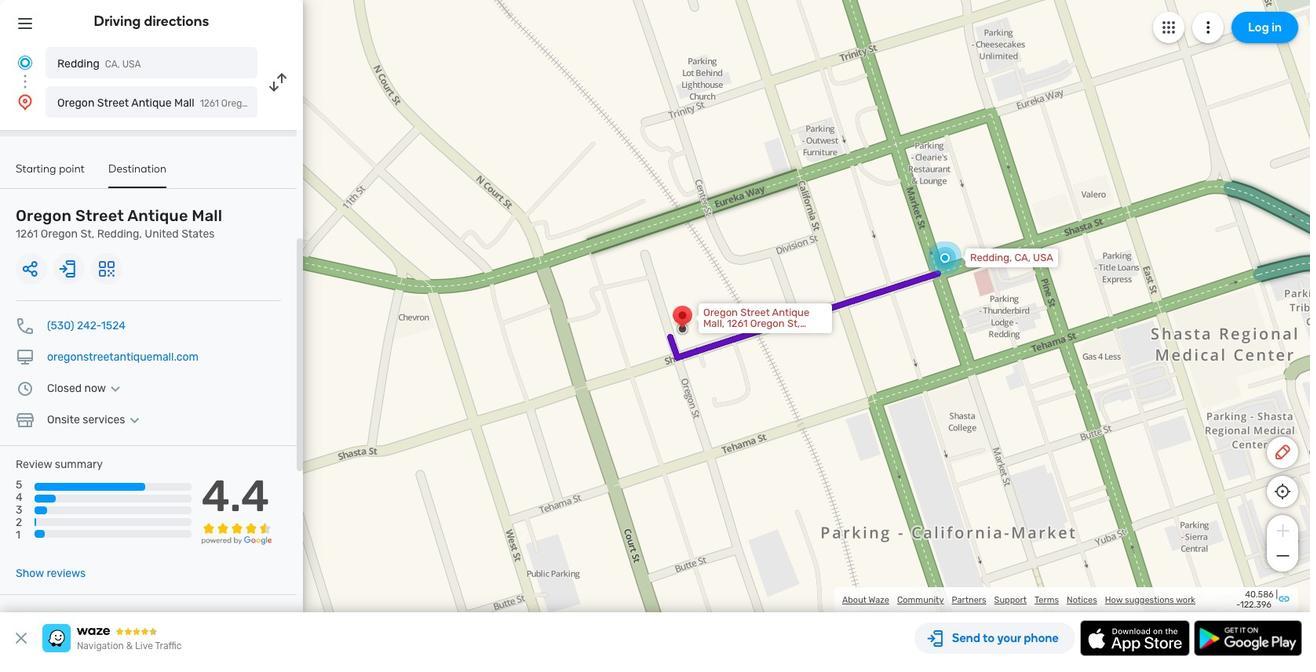 Task type: vqa. For each thing, say whether or not it's contained in the screenshot.
273 associated with YMCA,
no



Task type: locate. For each thing, give the bounding box(es) containing it.
1 vertical spatial ca,
[[1015, 252, 1031, 264]]

1261 right mall,
[[727, 318, 748, 330]]

4
[[16, 492, 23, 505]]

40.586
[[1245, 590, 1274, 601]]

review summary
[[16, 458, 103, 472]]

oregon inside button
[[57, 97, 95, 110]]

0 vertical spatial ca,
[[105, 59, 120, 70]]

oregon for oregon street antique mall, 1261 oregon st, redding, united states
[[703, 307, 738, 319]]

st, inside the oregon street antique mall 1261 oregon st, redding, united states
[[80, 228, 94, 241]]

1 vertical spatial st,
[[787, 318, 800, 330]]

1 horizontal spatial united
[[748, 329, 779, 341]]

0 vertical spatial antique
[[131, 97, 172, 110]]

1 horizontal spatial ca,
[[1015, 252, 1031, 264]]

mall inside the oregon street antique mall 1261 oregon st, redding, united states
[[192, 206, 222, 225]]

antique inside oregon street antique mall, 1261 oregon st, redding, united states
[[772, 307, 809, 319]]

directions
[[144, 13, 209, 30]]

5
[[16, 479, 22, 492]]

1261 inside the oregon street antique mall 1261 oregon st, redding, united states
[[16, 228, 38, 241]]

usa
[[122, 59, 141, 70], [1033, 252, 1053, 264]]

1 vertical spatial 1261
[[727, 318, 748, 330]]

0 vertical spatial mall
[[174, 97, 194, 110]]

0 vertical spatial redding,
[[97, 228, 142, 241]]

0 vertical spatial united
[[145, 228, 179, 241]]

oregon street antique mall 1261 oregon st, redding, united states
[[16, 206, 222, 241]]

oregon for oregon street antique mall 1261 oregon st, redding, united states
[[16, 206, 72, 225]]

0 horizontal spatial 1261
[[16, 228, 38, 241]]

united down destination button
[[145, 228, 179, 241]]

1 horizontal spatial st,
[[787, 318, 800, 330]]

1 vertical spatial mall
[[192, 206, 222, 225]]

closed now button
[[47, 382, 125, 396]]

(530)
[[47, 319, 74, 333]]

link image
[[1278, 593, 1291, 606]]

location image
[[16, 93, 35, 111]]

0 horizontal spatial redding,
[[97, 228, 142, 241]]

mall
[[174, 97, 194, 110], [192, 206, 222, 225]]

2 vertical spatial street
[[740, 307, 770, 319]]

street inside oregon street antique mall, 1261 oregon st, redding, united states
[[740, 307, 770, 319]]

2 horizontal spatial redding,
[[970, 252, 1012, 264]]

usa for redding
[[122, 59, 141, 70]]

chevron down image inside onsite services button
[[125, 414, 144, 427]]

street inside button
[[97, 97, 129, 110]]

oregonstreetantiquemall.com
[[47, 351, 199, 364]]

0 vertical spatial st,
[[80, 228, 94, 241]]

1261
[[16, 228, 38, 241], [727, 318, 748, 330]]

antique down redding ca, usa
[[131, 97, 172, 110]]

about
[[842, 595, 867, 606]]

united inside the oregon street antique mall 1261 oregon st, redding, united states
[[145, 228, 179, 241]]

0 vertical spatial street
[[97, 97, 129, 110]]

antique
[[131, 97, 172, 110], [127, 206, 188, 225], [772, 307, 809, 319]]

redding, inside the oregon street antique mall 1261 oregon st, redding, united states
[[97, 228, 142, 241]]

reviews
[[47, 568, 86, 581]]

1 vertical spatial united
[[748, 329, 779, 341]]

support link
[[994, 595, 1027, 606]]

chevron down image for services
[[125, 414, 144, 427]]

8
[[16, 612, 23, 625]]

redding,
[[97, 228, 142, 241], [970, 252, 1012, 264], [703, 329, 745, 341]]

united inside oregon street antique mall, 1261 oregon st, redding, united states
[[748, 329, 779, 341]]

closed now
[[47, 382, 106, 396]]

oregon
[[57, 97, 95, 110], [16, 206, 72, 225], [41, 228, 78, 241], [703, 307, 738, 319], [750, 318, 785, 330]]

st, for mall,
[[787, 318, 800, 330]]

how
[[1105, 595, 1123, 606]]

chevron down image
[[106, 383, 125, 396], [125, 414, 144, 427]]

0 vertical spatial usa
[[122, 59, 141, 70]]

community link
[[897, 595, 944, 606]]

st,
[[80, 228, 94, 241], [787, 318, 800, 330]]

1261 down starting point button
[[16, 228, 38, 241]]

3
[[16, 504, 22, 518]]

states
[[181, 228, 215, 241], [782, 329, 813, 341]]

call image
[[16, 317, 35, 336]]

1 horizontal spatial states
[[782, 329, 813, 341]]

redding ca, usa
[[57, 57, 141, 71]]

pencil image
[[1273, 444, 1292, 462]]

antique inside button
[[131, 97, 172, 110]]

street
[[97, 97, 129, 110], [75, 206, 124, 225], [740, 307, 770, 319]]

redding, ca, usa
[[970, 252, 1053, 264]]

0 vertical spatial states
[[181, 228, 215, 241]]

1 vertical spatial redding,
[[970, 252, 1012, 264]]

antique inside the oregon street antique mall 1261 oregon st, redding, united states
[[127, 206, 188, 225]]

street down point
[[75, 206, 124, 225]]

2 vertical spatial redding,
[[703, 329, 745, 341]]

-
[[1236, 601, 1240, 611]]

redding, for mall,
[[703, 329, 745, 341]]

st, inside oregon street antique mall, 1261 oregon st, redding, united states
[[787, 318, 800, 330]]

waze
[[869, 595, 889, 606]]

driving directions
[[94, 13, 209, 30]]

starting
[[16, 162, 56, 176]]

0 vertical spatial chevron down image
[[106, 383, 125, 396]]

0 horizontal spatial ca,
[[105, 59, 120, 70]]

street right mall,
[[740, 307, 770, 319]]

1 vertical spatial street
[[75, 206, 124, 225]]

suggestions
[[1125, 595, 1174, 606]]

street for oregon street antique mall, 1261 oregon st, redding, united states
[[740, 307, 770, 319]]

antique right mall,
[[772, 307, 809, 319]]

navigation & live traffic
[[77, 641, 182, 652]]

1 horizontal spatial redding,
[[703, 329, 745, 341]]

ca, inside redding ca, usa
[[105, 59, 120, 70]]

mall inside button
[[174, 97, 194, 110]]

1 horizontal spatial 1261
[[727, 318, 748, 330]]

1 vertical spatial chevron down image
[[125, 414, 144, 427]]

1261 inside oregon street antique mall, 1261 oregon st, redding, united states
[[727, 318, 748, 330]]

0 vertical spatial 1261
[[16, 228, 38, 241]]

1261 for mall
[[16, 228, 38, 241]]

terms link
[[1035, 595, 1059, 606]]

2 vertical spatial antique
[[772, 307, 809, 319]]

chevron down image inside the closed now button
[[106, 383, 125, 396]]

states inside oregon street antique mall, 1261 oregon st, redding, united states
[[782, 329, 813, 341]]

oregon street antique mall
[[57, 97, 194, 110]]

traffic
[[155, 641, 182, 652]]

services
[[83, 414, 125, 427]]

starting point button
[[16, 162, 85, 187]]

1 vertical spatial states
[[782, 329, 813, 341]]

st, for mall
[[80, 228, 94, 241]]

united right mall,
[[748, 329, 779, 341]]

1 horizontal spatial usa
[[1033, 252, 1053, 264]]

live
[[135, 641, 153, 652]]

how suggestions work link
[[1105, 595, 1196, 606]]

usa inside redding ca, usa
[[122, 59, 141, 70]]

redding
[[57, 57, 100, 71]]

0 horizontal spatial st,
[[80, 228, 94, 241]]

1 vertical spatial antique
[[127, 206, 188, 225]]

united for mall
[[145, 228, 179, 241]]

street down redding ca, usa
[[97, 97, 129, 110]]

redding, for mall
[[97, 228, 142, 241]]

antique for oregon street antique mall
[[131, 97, 172, 110]]

ca,
[[105, 59, 120, 70], [1015, 252, 1031, 264]]

zoom out image
[[1273, 547, 1292, 566]]

0 horizontal spatial states
[[181, 228, 215, 241]]

8 photos
[[16, 612, 61, 625]]

united
[[145, 228, 179, 241], [748, 329, 779, 341]]

street inside the oregon street antique mall 1261 oregon st, redding, united states
[[75, 206, 124, 225]]

onsite services button
[[47, 414, 144, 427]]

2
[[16, 517, 22, 530]]

antique down destination button
[[127, 206, 188, 225]]

0 horizontal spatial united
[[145, 228, 179, 241]]

1 vertical spatial usa
[[1033, 252, 1053, 264]]

5 4 3 2 1
[[16, 479, 23, 543]]

navigation
[[77, 641, 124, 652]]

states inside the oregon street antique mall 1261 oregon st, redding, united states
[[181, 228, 215, 241]]

redding, inside oregon street antique mall, 1261 oregon st, redding, united states
[[703, 329, 745, 341]]

ca, for redding,
[[1015, 252, 1031, 264]]

mall for oregon street antique mall 1261 oregon st, redding, united states
[[192, 206, 222, 225]]

0 horizontal spatial usa
[[122, 59, 141, 70]]

oregon street antique mall button
[[46, 86, 257, 118]]



Task type: describe. For each thing, give the bounding box(es) containing it.
notices link
[[1067, 595, 1097, 606]]

store image
[[16, 411, 35, 430]]

closed
[[47, 382, 82, 396]]

support
[[994, 595, 1027, 606]]

united for mall,
[[748, 329, 779, 341]]

1
[[16, 529, 20, 543]]

x image
[[12, 630, 31, 648]]

1261 for mall,
[[727, 318, 748, 330]]

(530) 242-1524 link
[[47, 319, 126, 333]]

summary
[[55, 458, 103, 472]]

oregonstreetantiquemall.com link
[[47, 351, 199, 364]]

driving
[[94, 13, 141, 30]]

destination
[[108, 162, 167, 176]]

4.4
[[201, 471, 270, 523]]

clock image
[[16, 380, 35, 399]]

show
[[16, 568, 44, 581]]

antique for oregon street antique mall, 1261 oregon st, redding, united states
[[772, 307, 809, 319]]

mall for oregon street antique mall
[[174, 97, 194, 110]]

zoom in image
[[1273, 522, 1292, 541]]

&
[[126, 641, 133, 652]]

122.396
[[1240, 601, 1272, 611]]

point
[[59, 162, 85, 176]]

40.586 | -122.396
[[1236, 590, 1278, 611]]

work
[[1176, 595, 1196, 606]]

ca, for redding
[[105, 59, 120, 70]]

street for oregon street antique mall
[[97, 97, 129, 110]]

about waze link
[[842, 595, 889, 606]]

chevron down image for now
[[106, 383, 125, 396]]

now
[[84, 382, 106, 396]]

about waze community partners support terms notices how suggestions work
[[842, 595, 1196, 606]]

(530) 242-1524
[[47, 319, 126, 333]]

antique for oregon street antique mall 1261 oregon st, redding, united states
[[127, 206, 188, 225]]

usa for redding,
[[1033, 252, 1053, 264]]

street for oregon street antique mall 1261 oregon st, redding, united states
[[75, 206, 124, 225]]

starting point
[[16, 162, 85, 176]]

mall,
[[703, 318, 725, 330]]

partners
[[952, 595, 986, 606]]

review
[[16, 458, 52, 472]]

oregon for oregon street antique mall
[[57, 97, 95, 110]]

community
[[897, 595, 944, 606]]

partners link
[[952, 595, 986, 606]]

onsite services
[[47, 414, 125, 427]]

242-
[[77, 319, 101, 333]]

destination button
[[108, 162, 167, 188]]

notices
[[1067, 595, 1097, 606]]

1524
[[101, 319, 126, 333]]

terms
[[1035, 595, 1059, 606]]

|
[[1276, 590, 1278, 601]]

oregon street antique mall, 1261 oregon st, redding, united states
[[703, 307, 813, 341]]

onsite
[[47, 414, 80, 427]]

states for mall,
[[782, 329, 813, 341]]

computer image
[[16, 349, 35, 367]]

states for mall
[[181, 228, 215, 241]]

photos
[[25, 612, 61, 625]]

current location image
[[16, 53, 35, 72]]

show reviews
[[16, 568, 86, 581]]



